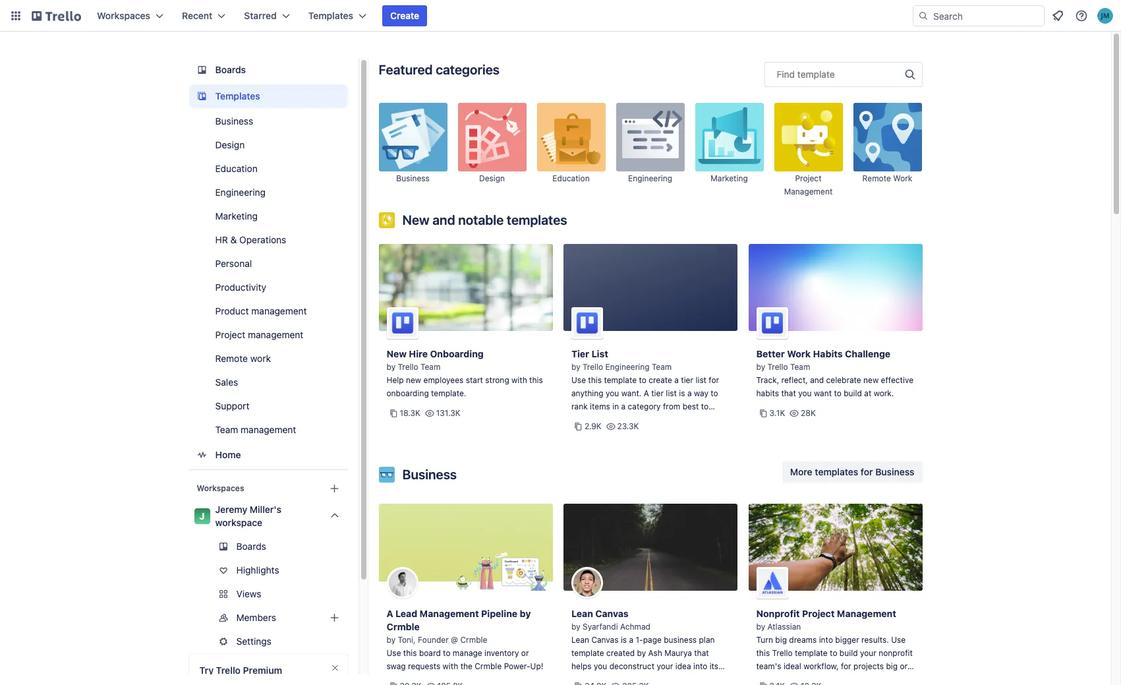 Task type: vqa. For each thing, say whether or not it's contained in the screenshot.


Task type: locate. For each thing, give the bounding box(es) containing it.
trello engineering team image
[[572, 307, 603, 339]]

1 horizontal spatial into
[[819, 635, 833, 645]]

1 vertical spatial tier
[[652, 388, 664, 398]]

2 vertical spatial for
[[841, 661, 852, 671]]

0 vertical spatial that
[[782, 388, 796, 398]]

into inside lean canvas by syarfandi achmad lean canvas is a 1-page business plan template created by ash maurya that helps you deconstruct your idea into its key assumptions.
[[694, 661, 708, 671]]

0 horizontal spatial that
[[694, 648, 709, 658]]

0 vertical spatial forward image
[[345, 586, 361, 602]]

way
[[694, 388, 709, 398]]

you up assumptions.
[[594, 661, 608, 671]]

into inside nonprofit project management by atlassian turn big dreams into bigger results. use this trello template to build your nonprofit team's ideal workflow, for projects big or small.
[[819, 635, 833, 645]]

for inside tier list by trello engineering team use this template to create a tier list for anything you want. a tier list is a way to rank items in a category from best to worst. this could be: best nba players, goat'd pasta dishes, and tastiest fast food joints.
[[709, 375, 719, 385]]

1 horizontal spatial education
[[553, 173, 590, 183]]

new inside 'better work habits challenge by trello team track, reflect, and celebrate new effective habits that you want to build at work.'
[[864, 375, 879, 385]]

best
[[683, 402, 699, 411], [652, 415, 668, 425]]

1 vertical spatial lean
[[572, 635, 590, 645]]

you up in
[[606, 388, 619, 398]]

0 horizontal spatial education link
[[189, 158, 348, 179]]

home
[[215, 449, 241, 460]]

education link for left design link
[[189, 158, 348, 179]]

your down ash
[[657, 661, 674, 671]]

settings link
[[189, 631, 361, 652]]

business icon image
[[379, 103, 447, 171], [379, 467, 395, 483]]

0 horizontal spatial design
[[215, 139, 245, 150]]

business inside button
[[876, 466, 915, 477]]

1 vertical spatial forward image
[[345, 634, 361, 650]]

create a workspace image
[[327, 481, 343, 497]]

to
[[639, 375, 647, 385], [711, 388, 719, 398], [834, 388, 842, 398], [701, 402, 709, 411], [443, 648, 451, 658], [830, 648, 838, 658]]

the
[[461, 661, 473, 671]]

1 horizontal spatial marketing link
[[695, 103, 764, 198]]

or up power-
[[521, 648, 529, 658]]

trello inside 'better work habits challenge by trello team track, reflect, and celebrate new effective habits that you want to build at work.'
[[768, 362, 788, 372]]

Search field
[[929, 6, 1044, 26]]

that
[[782, 388, 796, 398], [694, 648, 709, 658]]

1 vertical spatial project management
[[215, 329, 304, 340]]

assumptions.
[[587, 675, 636, 684]]

a left 1-
[[629, 635, 634, 645]]

templates right the starred popup button
[[308, 10, 353, 21]]

build inside 'better work habits challenge by trello team track, reflect, and celebrate new effective habits that you want to build at work.'
[[844, 388, 862, 398]]

management down productivity link
[[251, 305, 307, 317]]

1 management from the left
[[420, 608, 479, 619]]

1 vertical spatial templates
[[815, 466, 859, 477]]

0 vertical spatial for
[[709, 375, 719, 385]]

into
[[819, 635, 833, 645], [694, 661, 708, 671]]

nba
[[670, 415, 687, 425]]

jeremy miller's workspace
[[215, 504, 282, 528]]

templates right template board image
[[215, 90, 260, 102]]

rank
[[572, 402, 588, 411]]

use up anything
[[572, 375, 586, 385]]

and
[[433, 212, 455, 227], [811, 375, 824, 385], [654, 428, 668, 438]]

use inside a lead management pipeline by crmble by toni, founder @ crmble use this board to manage inventory or swag requests with the crmble power-up!
[[387, 648, 401, 658]]

best right be:
[[652, 415, 668, 425]]

trello
[[398, 362, 419, 372], [583, 362, 603, 372], [768, 362, 788, 372], [773, 648, 793, 658], [216, 665, 241, 676]]

1 horizontal spatial that
[[782, 388, 796, 398]]

by left toni,
[[387, 635, 396, 645]]

to inside a lead management pipeline by crmble by toni, founder @ crmble use this board to manage inventory or swag requests with the crmble power-up!
[[443, 648, 451, 658]]

management inside a lead management pipeline by crmble by toni, founder @ crmble use this board to manage inventory or swag requests with the crmble power-up!
[[420, 608, 479, 619]]

trello up ideal
[[773, 648, 793, 658]]

trello down hire
[[398, 362, 419, 372]]

categories
[[436, 62, 500, 77]]

with inside a lead management pipeline by crmble by toni, founder @ crmble use this board to manage inventory or swag requests with the crmble power-up!
[[443, 661, 458, 671]]

0 horizontal spatial use
[[387, 648, 401, 658]]

1 vertical spatial work
[[250, 353, 271, 364]]

work down remote work icon
[[894, 173, 913, 183]]

list
[[592, 348, 609, 359]]

list
[[696, 375, 707, 385], [666, 388, 677, 398]]

0 vertical spatial remote work
[[863, 173, 913, 183]]

your inside nonprofit project management by atlassian turn big dreams into bigger results. use this trello template to build your nonprofit team's ideal workflow, for projects big or small.
[[860, 648, 877, 658]]

project up the dreams at the bottom
[[802, 608, 835, 619]]

by up track,
[[757, 362, 766, 372]]

forward image up forward image
[[345, 586, 361, 602]]

0 horizontal spatial your
[[657, 661, 674, 671]]

team down support
[[215, 424, 238, 435]]

for right 'more'
[[861, 466, 873, 477]]

this inside nonprofit project management by atlassian turn big dreams into bigger results. use this trello template to build your nonprofit team's ideal workflow, for projects big or small.
[[757, 648, 770, 658]]

a lead management pipeline by crmble by toni, founder @ crmble use this board to manage inventory or swag requests with the crmble power-up!
[[387, 608, 544, 671]]

by down tier
[[572, 362, 581, 372]]

for left projects
[[841, 661, 852, 671]]

1 horizontal spatial remote work
[[863, 173, 913, 183]]

trello team image for better
[[757, 307, 788, 339]]

use inside nonprofit project management by atlassian turn big dreams into bigger results. use this trello template to build your nonprofit team's ideal workflow, for projects big or small.
[[892, 635, 906, 645]]

maurya
[[665, 648, 692, 658]]

members link
[[189, 607, 361, 628]]

templates right notable
[[507, 212, 567, 227]]

project management down project management icon
[[784, 173, 833, 197]]

boards right board image
[[215, 64, 246, 75]]

management up results.
[[837, 608, 897, 619]]

new up onboarding
[[406, 375, 421, 385]]

into left its
[[694, 661, 708, 671]]

0 horizontal spatial remote
[[215, 353, 248, 364]]

engineering up &
[[215, 187, 266, 198]]

0 horizontal spatial big
[[776, 635, 787, 645]]

by right pipeline
[[520, 608, 531, 619]]

you down reflect,
[[799, 388, 812, 398]]

at
[[865, 388, 872, 398]]

forward image
[[345, 586, 361, 602], [345, 634, 361, 650]]

dishes,
[[625, 428, 651, 438]]

project management down product management
[[215, 329, 304, 340]]

1 horizontal spatial and
[[654, 428, 668, 438]]

templates
[[507, 212, 567, 227], [815, 466, 859, 477]]

you inside lean canvas by syarfandi achmad lean canvas is a 1-page business plan template created by ash maurya that helps you deconstruct your idea into its key assumptions.
[[594, 661, 608, 671]]

0 horizontal spatial new
[[406, 375, 421, 385]]

this
[[597, 415, 613, 425]]

2 vertical spatial use
[[387, 648, 401, 658]]

your inside lean canvas by syarfandi achmad lean canvas is a 1-page business plan template created by ash maurya that helps you deconstruct your idea into its key assumptions.
[[657, 661, 674, 671]]

template inside tier list by trello engineering team use this template to create a tier list for anything you want. a tier list is a way to rank items in a category from best to worst. this could be: best nba players, goat'd pasta dishes, and tastiest fast food joints.
[[604, 375, 637, 385]]

2 horizontal spatial and
[[811, 375, 824, 385]]

strong
[[486, 375, 510, 385]]

you inside 'better work habits challenge by trello team track, reflect, and celebrate new effective habits that you want to build at work.'
[[799, 388, 812, 398]]

boards
[[215, 64, 246, 75], [236, 541, 266, 552]]

remote work down remote work icon
[[863, 173, 913, 183]]

team's
[[757, 661, 782, 671]]

with inside new hire onboarding by trello team help new employees start strong with this onboarding template.
[[512, 375, 527, 385]]

0 vertical spatial engineering
[[628, 173, 673, 183]]

forward image inside settings 'link'
[[345, 634, 361, 650]]

2 boards link from the top
[[189, 536, 348, 557]]

a up category
[[644, 388, 649, 398]]

use up nonprofit
[[892, 635, 906, 645]]

primary element
[[0, 0, 1122, 32]]

new left notable
[[403, 212, 430, 227]]

template
[[798, 69, 835, 80], [604, 375, 637, 385], [572, 648, 604, 658], [795, 648, 828, 658]]

to inside nonprofit project management by atlassian turn big dreams into bigger results. use this trello template to build your nonprofit team's ideal workflow, for projects big or small.
[[830, 648, 838, 658]]

boards link up highlights link in the left of the page
[[189, 536, 348, 557]]

1 horizontal spatial use
[[572, 375, 586, 385]]

2 vertical spatial project
[[802, 608, 835, 619]]

education
[[215, 163, 258, 174], [553, 173, 590, 183]]

ideal
[[784, 661, 802, 671]]

1 horizontal spatial design
[[479, 173, 505, 183]]

18.3k
[[400, 408, 421, 418]]

to down celebrate
[[834, 388, 842, 398]]

into left bigger
[[819, 635, 833, 645]]

with
[[512, 375, 527, 385], [443, 661, 458, 671]]

try trello premium
[[199, 665, 282, 676]]

canvas up "syarfandi"
[[596, 608, 629, 619]]

forward image down forward image
[[345, 634, 361, 650]]

1 vertical spatial into
[[694, 661, 708, 671]]

1 new from the left
[[406, 375, 421, 385]]

boards link for views
[[189, 536, 348, 557]]

template up helps
[[572, 648, 604, 658]]

notable
[[458, 212, 504, 227]]

1 horizontal spatial is
[[679, 388, 685, 398]]

1 vertical spatial workspaces
[[197, 483, 244, 493]]

list up from
[[666, 388, 677, 398]]

1 horizontal spatial business link
[[379, 103, 447, 198]]

by down 1-
[[637, 648, 646, 658]]

help
[[387, 375, 404, 385]]

crmble down lead
[[387, 621, 420, 632]]

0 horizontal spatial remote work
[[215, 353, 271, 364]]

track,
[[757, 375, 780, 385]]

new and notable templates
[[403, 212, 567, 227]]

0 horizontal spatial engineering link
[[189, 182, 348, 203]]

management inside nonprofit project management by atlassian turn big dreams into bigger results. use this trello template to build your nonprofit team's ideal workflow, for projects big or small.
[[837, 608, 897, 619]]

remote up the sales
[[215, 353, 248, 364]]

is inside lean canvas by syarfandi achmad lean canvas is a 1-page business plan template created by ash maurya that helps you deconstruct your idea into its key assumptions.
[[621, 635, 627, 645]]

1 vertical spatial engineering
[[215, 187, 266, 198]]

boards for home
[[215, 64, 246, 75]]

0 horizontal spatial into
[[694, 661, 708, 671]]

a inside a lead management pipeline by crmble by toni, founder @ crmble use this board to manage inventory or swag requests with the crmble power-up!
[[387, 608, 393, 619]]

new inside new hire onboarding by trello team help new employees start strong with this onboarding template.
[[406, 375, 421, 385]]

1 horizontal spatial engineering link
[[616, 103, 685, 198]]

board image
[[194, 62, 210, 78]]

0 notifications image
[[1050, 8, 1066, 24]]

best down the way at the right of page
[[683, 402, 699, 411]]

1 vertical spatial boards link
[[189, 536, 348, 557]]

workspaces
[[97, 10, 150, 21], [197, 483, 244, 493]]

1 horizontal spatial management
[[837, 608, 897, 619]]

1 vertical spatial big
[[886, 661, 898, 671]]

by up turn
[[757, 622, 766, 632]]

members
[[236, 612, 276, 623]]

use up swag
[[387, 648, 401, 658]]

that down reflect,
[[782, 388, 796, 398]]

2 lean from the top
[[572, 635, 590, 645]]

turn
[[757, 635, 773, 645]]

atlassian
[[768, 622, 801, 632]]

this for new hire onboarding
[[530, 375, 543, 385]]

team inside new hire onboarding by trello team help new employees start strong with this onboarding template.
[[421, 362, 441, 372]]

0 vertical spatial templates
[[308, 10, 353, 21]]

1 vertical spatial project management link
[[189, 324, 348, 346]]

by inside new hire onboarding by trello team help new employees start strong with this onboarding template.
[[387, 362, 396, 372]]

2 new from the left
[[864, 375, 879, 385]]

project management icon image
[[774, 103, 843, 171]]

0 horizontal spatial project management link
[[189, 324, 348, 346]]

forward image inside the views link
[[345, 586, 361, 602]]

this for a lead management pipeline by crmble
[[403, 648, 417, 658]]

0 vertical spatial marketing
[[711, 173, 748, 183]]

template inside nonprofit project management by atlassian turn big dreams into bigger results. use this trello template to build your nonprofit team's ideal workflow, for projects big or small.
[[795, 648, 828, 658]]

template right find
[[798, 69, 835, 80]]

in
[[613, 402, 619, 411]]

1 horizontal spatial education link
[[537, 103, 606, 198]]

trello team image up hire
[[387, 307, 418, 339]]

home image
[[194, 447, 210, 463]]

1 horizontal spatial or
[[900, 661, 908, 671]]

management
[[784, 187, 833, 197], [251, 305, 307, 317], [248, 329, 304, 340], [241, 424, 296, 435]]

forward image for settings
[[345, 634, 361, 650]]

this down turn
[[757, 648, 770, 658]]

this inside a lead management pipeline by crmble by toni, founder @ crmble use this board to manage inventory or swag requests with the crmble power-up!
[[403, 648, 417, 658]]

this up anything
[[588, 375, 602, 385]]

team up create
[[652, 362, 672, 372]]

use for nonprofit project management
[[892, 635, 906, 645]]

1 vertical spatial your
[[657, 661, 674, 671]]

reflect,
[[782, 375, 808, 385]]

2 horizontal spatial use
[[892, 635, 906, 645]]

1 vertical spatial list
[[666, 388, 677, 398]]

1 boards link from the top
[[189, 58, 348, 82]]

engineering icon image
[[616, 103, 685, 171]]

0 vertical spatial boards
[[215, 64, 246, 75]]

1 vertical spatial that
[[694, 648, 709, 658]]

engineering up want.
[[606, 362, 650, 372]]

that inside lean canvas by syarfandi achmad lean canvas is a 1-page business plan template created by ash maurya that helps you deconstruct your idea into its key assumptions.
[[694, 648, 709, 658]]

search image
[[919, 11, 929, 21]]

management down support link
[[241, 424, 296, 435]]

or inside a lead management pipeline by crmble by toni, founder @ crmble use this board to manage inventory or swag requests with the crmble power-up!
[[521, 648, 529, 658]]

your up projects
[[860, 648, 877, 658]]

new up at
[[864, 375, 879, 385]]

education link for the right design link
[[537, 103, 606, 198]]

for inside nonprofit project management by atlassian turn big dreams into bigger results. use this trello template to build your nonprofit team's ideal workflow, for projects big or small.
[[841, 661, 852, 671]]

template inside field
[[798, 69, 835, 80]]

1 horizontal spatial list
[[696, 375, 707, 385]]

start
[[466, 375, 483, 385]]

2 management from the left
[[837, 608, 897, 619]]

to right the way at the right of page
[[711, 388, 719, 398]]

tier
[[681, 375, 694, 385], [652, 388, 664, 398]]

founder
[[418, 635, 449, 645]]

a right create
[[675, 375, 679, 385]]

project inside nonprofit project management by atlassian turn big dreams into bigger results. use this trello template to build your nonprofit team's ideal workflow, for projects big or small.
[[802, 608, 835, 619]]

to right board at the left bottom of page
[[443, 648, 451, 658]]

use inside tier list by trello engineering team use this template to create a tier list for anything you want. a tier list is a way to rank items in a category from best to worst. this could be: best nba players, goat'd pasta dishes, and tastiest fast food joints.
[[572, 375, 586, 385]]

trello team image
[[387, 307, 418, 339], [757, 307, 788, 339]]

a
[[644, 388, 649, 398], [387, 608, 393, 619]]

0 horizontal spatial is
[[621, 635, 627, 645]]

0 horizontal spatial trello team image
[[387, 307, 418, 339]]

engineering link for left design link's the education link
[[189, 182, 348, 203]]

marketing link for right project management link
[[695, 103, 764, 198]]

1 horizontal spatial templates
[[308, 10, 353, 21]]

1 vertical spatial marketing link
[[189, 206, 348, 227]]

templates
[[308, 10, 353, 21], [215, 90, 260, 102]]

to up workflow,
[[830, 648, 838, 658]]

28k
[[801, 408, 816, 418]]

settings
[[236, 636, 272, 647]]

1 vertical spatial with
[[443, 661, 458, 671]]

business
[[215, 115, 253, 127], [396, 173, 430, 183], [876, 466, 915, 477], [403, 467, 457, 482]]

0 vertical spatial business icon image
[[379, 103, 447, 171]]

crmble
[[387, 621, 420, 632], [461, 635, 488, 645], [475, 661, 502, 671]]

0 vertical spatial a
[[644, 388, 649, 398]]

new inside new hire onboarding by trello team help new employees start strong with this onboarding template.
[[387, 348, 407, 359]]

for
[[709, 375, 719, 385], [861, 466, 873, 477], [841, 661, 852, 671]]

1 horizontal spatial remote
[[863, 173, 891, 183]]

template down the dreams at the bottom
[[795, 648, 828, 658]]

1 horizontal spatial design link
[[458, 103, 527, 198]]

a left lead
[[387, 608, 393, 619]]

new
[[403, 212, 430, 227], [387, 348, 407, 359]]

and up want
[[811, 375, 824, 385]]

tier down create
[[652, 388, 664, 398]]

this down toni,
[[403, 648, 417, 658]]

0 vertical spatial new
[[403, 212, 430, 227]]

and right dishes,
[[654, 428, 668, 438]]

personal
[[215, 258, 252, 269]]

product
[[215, 305, 249, 317]]

1 horizontal spatial for
[[841, 661, 852, 671]]

management for lead
[[420, 608, 479, 619]]

remote work icon image
[[854, 103, 922, 171]]

trello inside new hire onboarding by trello team help new employees start strong with this onboarding template.
[[398, 362, 419, 372]]

with right strong
[[512, 375, 527, 385]]

project down product
[[215, 329, 245, 340]]

new left hire
[[387, 348, 407, 359]]

by
[[387, 362, 396, 372], [572, 362, 581, 372], [757, 362, 766, 372], [520, 608, 531, 619], [572, 622, 581, 632], [757, 622, 766, 632], [387, 635, 396, 645], [637, 648, 646, 658]]

a inside lean canvas by syarfandi achmad lean canvas is a 1-page business plan template created by ash maurya that helps you deconstruct your idea into its key assumptions.
[[629, 635, 634, 645]]

team inside tier list by trello engineering team use this template to create a tier list for anything you want. a tier list is a way to rank items in a category from best to worst. this could be: best nba players, goat'd pasta dishes, and tastiest fast food joints.
[[652, 362, 672, 372]]

tier right create
[[681, 375, 694, 385]]

1 horizontal spatial your
[[860, 648, 877, 658]]

0 vertical spatial lean
[[572, 608, 593, 619]]

marketing link for hr & operations link
[[189, 206, 348, 227]]

or down nonprofit
[[900, 661, 908, 671]]

0 vertical spatial tier
[[681, 375, 694, 385]]

0 horizontal spatial business link
[[189, 111, 348, 132]]

trello down list
[[583, 362, 603, 372]]

1 vertical spatial design
[[479, 173, 505, 183]]

build left at
[[844, 388, 862, 398]]

is
[[679, 388, 685, 398], [621, 635, 627, 645]]

big down atlassian
[[776, 635, 787, 645]]

1 vertical spatial boards
[[236, 541, 266, 552]]

project down project management icon
[[796, 173, 822, 183]]

remote work up the sales
[[215, 353, 271, 364]]

want.
[[622, 388, 642, 398]]

131.3k
[[436, 408, 461, 418]]

1 vertical spatial a
[[387, 608, 393, 619]]

0 horizontal spatial a
[[387, 608, 393, 619]]

2 forward image from the top
[[345, 634, 361, 650]]

business link
[[379, 103, 447, 198], [189, 111, 348, 132]]

lean down "syarfandi"
[[572, 635, 590, 645]]

work up sales link
[[250, 353, 271, 364]]

big down nonprofit
[[886, 661, 898, 671]]

idea
[[676, 661, 691, 671]]

0 vertical spatial templates
[[507, 212, 567, 227]]

this inside new hire onboarding by trello team help new employees start strong with this onboarding template.
[[530, 375, 543, 385]]

highlights
[[236, 564, 279, 576]]

0 horizontal spatial best
[[652, 415, 668, 425]]

1 lean from the top
[[572, 608, 593, 619]]

1 vertical spatial canvas
[[592, 635, 619, 645]]

2 vertical spatial and
[[654, 428, 668, 438]]

use for a lead management pipeline by crmble
[[387, 648, 401, 658]]

that down plan
[[694, 648, 709, 658]]

a inside tier list by trello engineering team use this template to create a tier list for anything you want. a tier list is a way to rank items in a category from best to worst. this could be: best nba players, goat'd pasta dishes, and tastiest fast food joints.
[[644, 388, 649, 398]]

management up @
[[420, 608, 479, 619]]

by inside 'better work habits challenge by trello team track, reflect, and celebrate new effective habits that you want to build at work.'
[[757, 362, 766, 372]]

build down bigger
[[840, 648, 858, 658]]

2 trello team image from the left
[[757, 307, 788, 339]]

a right in
[[622, 402, 626, 411]]

habits
[[757, 388, 779, 398]]

workspace
[[215, 517, 262, 528]]

sales
[[215, 377, 238, 388]]

remote down remote work icon
[[863, 173, 891, 183]]

design link
[[458, 103, 527, 198], [189, 135, 348, 156]]

boards link
[[189, 58, 348, 82], [189, 536, 348, 557]]

0 vertical spatial with
[[512, 375, 527, 385]]

list up the way at the right of page
[[696, 375, 707, 385]]

1 horizontal spatial new
[[864, 375, 879, 385]]

template up want.
[[604, 375, 637, 385]]

onboarding
[[387, 388, 429, 398]]

crmble up "manage"
[[461, 635, 488, 645]]

0 vertical spatial into
[[819, 635, 833, 645]]

by inside tier list by trello engineering team use this template to create a tier list for anything you want. a tier list is a way to rank items in a category from best to worst. this could be: best nba players, goat'd pasta dishes, and tastiest fast food joints.
[[572, 362, 581, 372]]

0 horizontal spatial for
[[709, 375, 719, 385]]

by up help at left
[[387, 362, 396, 372]]

1 forward image from the top
[[345, 586, 361, 602]]

or inside nonprofit project management by atlassian turn big dreams into bigger results. use this trello template to build your nonprofit team's ideal workflow, for projects big or small.
[[900, 661, 908, 671]]

sales link
[[189, 372, 348, 393]]

canvas down "syarfandi"
[[592, 635, 619, 645]]

0 horizontal spatial marketing
[[215, 210, 258, 222]]

and left notable
[[433, 212, 455, 227]]

templates right 'more'
[[815, 466, 859, 477]]

1 horizontal spatial templates
[[815, 466, 859, 477]]

employees
[[424, 375, 464, 385]]

1 trello team image from the left
[[387, 307, 418, 339]]

0 vertical spatial marketing link
[[695, 103, 764, 198]]

boards link up templates link
[[189, 58, 348, 82]]

a left the way at the right of page
[[688, 388, 692, 398]]

is up created
[[621, 635, 627, 645]]

templates inside dropdown button
[[308, 10, 353, 21]]

0 vertical spatial use
[[572, 375, 586, 385]]



Task type: describe. For each thing, give the bounding box(es) containing it.
3.1k
[[770, 408, 786, 418]]

boards for views
[[236, 541, 266, 552]]

toni, founder @ crmble image
[[387, 567, 418, 599]]

management inside team management link
[[241, 424, 296, 435]]

dreams
[[790, 635, 817, 645]]

0 vertical spatial remote
[[863, 173, 891, 183]]

2 business icon image from the top
[[379, 467, 395, 483]]

onboarding
[[430, 348, 484, 359]]

up!
[[531, 661, 544, 671]]

nonprofit
[[879, 648, 913, 658]]

tier
[[572, 348, 590, 359]]

templates button
[[300, 5, 375, 26]]

and inside tier list by trello engineering team use this template to create a tier list for anything you want. a tier list is a way to rank items in a category from best to worst. this could be: best nba players, goat'd pasta dishes, and tastiest fast food joints.
[[654, 428, 668, 438]]

small.
[[757, 675, 778, 684]]

create button
[[382, 5, 427, 26]]

team inside 'better work habits challenge by trello team track, reflect, and celebrate new effective habits that you want to build at work.'
[[791, 362, 811, 372]]

forward image
[[345, 610, 361, 626]]

to inside 'better work habits challenge by trello team track, reflect, and celebrate new effective habits that you want to build at work.'
[[834, 388, 842, 398]]

players,
[[689, 415, 718, 425]]

marketing icon image
[[695, 103, 764, 171]]

trello inside nonprofit project management by atlassian turn big dreams into bigger results. use this trello template to build your nonprofit team's ideal workflow, for projects big or small.
[[773, 648, 793, 658]]

engineering link for the education link associated with the right design link
[[616, 103, 685, 198]]

this for nonprofit project management
[[757, 648, 770, 658]]

education icon image
[[537, 103, 606, 171]]

views link
[[189, 584, 361, 605]]

forward image for views
[[345, 586, 361, 602]]

category
[[628, 402, 661, 411]]

bigger
[[836, 635, 860, 645]]

recent button
[[174, 5, 234, 26]]

create
[[390, 10, 419, 21]]

plan
[[699, 635, 715, 645]]

j
[[199, 510, 205, 522]]

management down the product management link
[[248, 329, 304, 340]]

0 vertical spatial list
[[696, 375, 707, 385]]

business link for left design link
[[189, 111, 348, 132]]

results.
[[862, 635, 889, 645]]

0 horizontal spatial list
[[666, 388, 677, 398]]

board
[[419, 648, 441, 658]]

you inside tier list by trello engineering team use this template to create a tier list for anything you want. a tier list is a way to rank items in a category from best to worst. this could be: best nba players, goat'd pasta dishes, and tastiest fast food joints.
[[606, 388, 619, 398]]

for inside button
[[861, 466, 873, 477]]

celebrate
[[827, 375, 862, 385]]

trello right try
[[216, 665, 241, 676]]

trello inside tier list by trello engineering team use this template to create a tier list for anything you want. a tier list is a way to rank items in a category from best to worst. this could be: best nba players, goat'd pasta dishes, and tastiest fast food joints.
[[583, 362, 603, 372]]

nonprofit project management by atlassian turn big dreams into bigger results. use this trello template to build your nonprofit team's ideal workflow, for projects big or small.
[[757, 608, 913, 684]]

1 horizontal spatial tier
[[681, 375, 694, 385]]

lead
[[396, 608, 418, 619]]

hr & operations link
[[189, 229, 348, 251]]

food
[[572, 441, 589, 451]]

better work habits challenge by trello team track, reflect, and celebrate new effective habits that you want to build at work.
[[757, 348, 914, 398]]

1 vertical spatial crmble
[[461, 635, 488, 645]]

management for project
[[837, 608, 897, 619]]

support
[[215, 400, 250, 411]]

hr
[[215, 234, 228, 245]]

template inside lean canvas by syarfandi achmad lean canvas is a 1-page business plan template created by ash maurya that helps you deconstruct your idea into its key assumptions.
[[572, 648, 604, 658]]

1 vertical spatial remote
[[215, 353, 248, 364]]

recent
[[182, 10, 213, 21]]

find
[[777, 69, 795, 80]]

jeremy
[[215, 504, 247, 515]]

hr & operations
[[215, 234, 286, 245]]

trello team image for new
[[387, 307, 418, 339]]

1 horizontal spatial project management link
[[774, 103, 843, 198]]

add image
[[327, 610, 343, 626]]

0 vertical spatial remote work link
[[854, 103, 922, 198]]

1-
[[636, 635, 643, 645]]

try
[[199, 665, 214, 676]]

more templates for business
[[791, 466, 915, 477]]

0 horizontal spatial design link
[[189, 135, 348, 156]]

23.3k
[[618, 421, 639, 431]]

that inside 'better work habits challenge by trello team track, reflect, and celebrate new effective habits that you want to build at work.'
[[782, 388, 796, 398]]

inventory
[[485, 648, 519, 658]]

key
[[572, 675, 585, 684]]

starred
[[244, 10, 277, 21]]

template.
[[431, 388, 466, 398]]

new hire onboarding by trello team help new employees start strong with this onboarding template.
[[387, 348, 543, 398]]

0 vertical spatial crmble
[[387, 621, 420, 632]]

1 vertical spatial remote work
[[215, 353, 271, 364]]

goat'd
[[572, 428, 600, 438]]

business link for the right design link
[[379, 103, 447, 198]]

to up want.
[[639, 375, 647, 385]]

0 vertical spatial canvas
[[596, 608, 629, 619]]

items
[[590, 402, 611, 411]]

1 vertical spatial remote work link
[[189, 348, 348, 369]]

personal link
[[189, 253, 348, 274]]

engineering inside tier list by trello engineering team use this template to create a tier list for anything you want. a tier list is a way to rank items in a category from best to worst. this could be: best nba players, goat'd pasta dishes, and tastiest fast food joints.
[[606, 362, 650, 372]]

2 vertical spatial crmble
[[475, 661, 502, 671]]

deconstruct
[[610, 661, 655, 671]]

helps
[[572, 661, 592, 671]]

power-
[[504, 661, 531, 671]]

this inside tier list by trello engineering team use this template to create a tier list for anything you want. a tier list is a way to rank items in a category from best to worst. this could be: best nba players, goat'd pasta dishes, and tastiest fast food joints.
[[588, 375, 602, 385]]

highlights link
[[189, 560, 348, 581]]

swag
[[387, 661, 406, 671]]

syarfandi achmad image
[[572, 567, 603, 599]]

from
[[663, 402, 681, 411]]

open information menu image
[[1075, 9, 1089, 22]]

be:
[[638, 415, 649, 425]]

Find template field
[[765, 62, 923, 87]]

back to home image
[[32, 5, 81, 26]]

productivity link
[[189, 277, 348, 298]]

1 vertical spatial marketing
[[215, 210, 258, 222]]

management inside the product management link
[[251, 305, 307, 317]]

effective
[[881, 375, 914, 385]]

featured categories
[[379, 62, 500, 77]]

new for new and notable templates
[[403, 212, 430, 227]]

1 horizontal spatial marketing
[[711, 173, 748, 183]]

jeremy miller (jeremymiller198) image
[[1098, 8, 1114, 24]]

by inside nonprofit project management by atlassian turn big dreams into bigger results. use this trello template to build your nonprofit team's ideal workflow, for projects big or small.
[[757, 622, 766, 632]]

manage
[[453, 648, 482, 658]]

templates link
[[189, 84, 348, 108]]

0 vertical spatial work
[[894, 173, 913, 183]]

workflow,
[[804, 661, 839, 671]]

atlassian image
[[757, 567, 788, 599]]

1 vertical spatial best
[[652, 415, 668, 425]]

by left "syarfandi"
[[572, 622, 581, 632]]

build inside nonprofit project management by atlassian turn big dreams into bigger results. use this trello template to build your nonprofit team's ideal workflow, for projects big or small.
[[840, 648, 858, 658]]

0 horizontal spatial work
[[250, 353, 271, 364]]

0 horizontal spatial templates
[[215, 90, 260, 102]]

want
[[814, 388, 832, 398]]

1 vertical spatial project
[[215, 329, 245, 340]]

design icon image
[[458, 103, 527, 171]]

templates inside button
[[815, 466, 859, 477]]

0 vertical spatial and
[[433, 212, 455, 227]]

support link
[[189, 396, 348, 417]]

work.
[[874, 388, 894, 398]]

0 horizontal spatial education
[[215, 163, 258, 174]]

workspaces inside dropdown button
[[97, 10, 150, 21]]

pasta
[[602, 428, 623, 438]]

syarfandi
[[583, 622, 618, 632]]

habits
[[813, 348, 843, 359]]

business
[[664, 635, 697, 645]]

page
[[643, 635, 662, 645]]

management down project management icon
[[784, 187, 833, 197]]

toni,
[[398, 635, 416, 645]]

tastiest
[[670, 428, 697, 438]]

worst.
[[572, 415, 595, 425]]

and inside 'better work habits challenge by trello team track, reflect, and celebrate new effective habits that you want to build at work.'
[[811, 375, 824, 385]]

projects
[[854, 661, 884, 671]]

1 horizontal spatial best
[[683, 402, 699, 411]]

1 horizontal spatial workspaces
[[197, 483, 244, 493]]

1 horizontal spatial project management
[[784, 173, 833, 197]]

new for new hire onboarding by trello team help new employees start strong with this onboarding template.
[[387, 348, 407, 359]]

its
[[710, 661, 719, 671]]

0 vertical spatial project
[[796, 173, 822, 183]]

0 horizontal spatial tier
[[652, 388, 664, 398]]

1 horizontal spatial big
[[886, 661, 898, 671]]

to up players, on the right
[[701, 402, 709, 411]]

operations
[[239, 234, 286, 245]]

ash
[[649, 648, 663, 658]]

premium
[[243, 665, 282, 676]]

team management
[[215, 424, 296, 435]]

1 business icon image from the top
[[379, 103, 447, 171]]

product management link
[[189, 301, 348, 322]]

template board image
[[194, 88, 210, 104]]

work
[[787, 348, 811, 359]]

nonprofit
[[757, 608, 800, 619]]

home link
[[189, 443, 348, 467]]

is inside tier list by trello engineering team use this template to create a tier list for anything you want. a tier list is a way to rank items in a category from best to worst. this could be: best nba players, goat'd pasta dishes, and tastiest fast food joints.
[[679, 388, 685, 398]]

featured
[[379, 62, 433, 77]]

hire
[[409, 348, 428, 359]]

boards link for home
[[189, 58, 348, 82]]

@
[[451, 635, 458, 645]]

create
[[649, 375, 673, 385]]

switch to… image
[[9, 9, 22, 22]]



